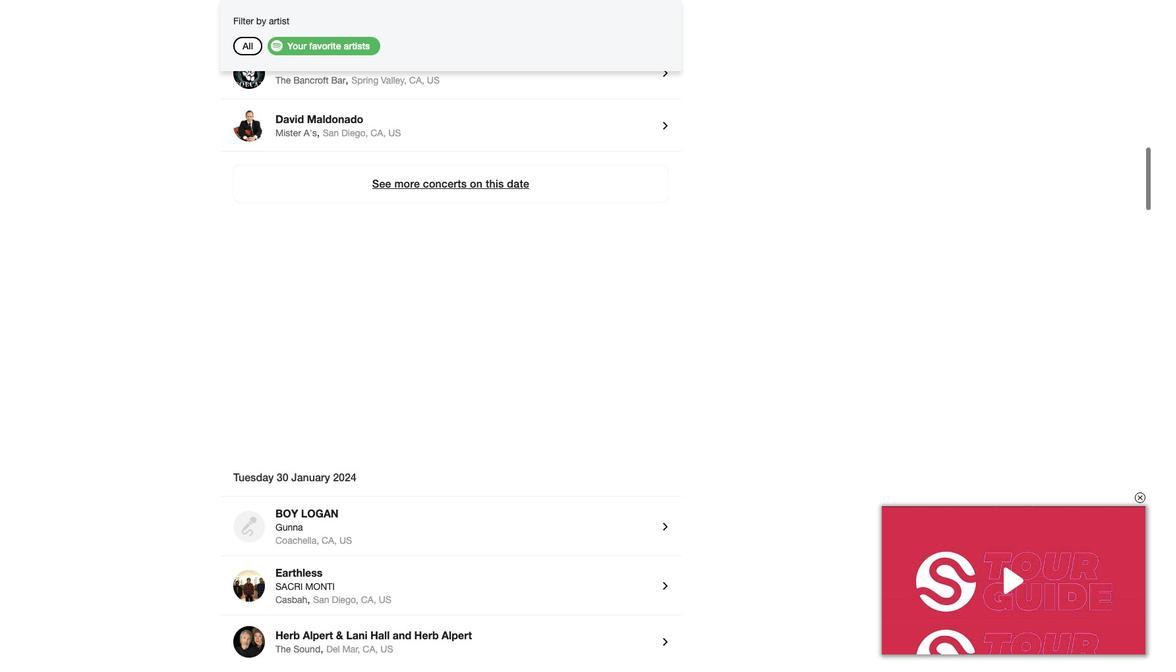 Task type: describe. For each thing, give the bounding box(es) containing it.
favorite
[[309, 40, 341, 51]]

boy
[[276, 502, 298, 515]]

ca, inside the herb alpert & lani hall and herb alpert the sound , del mar, ca, us
[[363, 639, 378, 650]]

lexington field, cowboy tv, and justin john rodriguez link
[[276, 0, 653, 20]]

field,
[[319, 7, 341, 18]]

tuesday 30 january 2024
[[233, 466, 357, 479]]

ca, inside david maldonado mister a's , san diego, ca, us
[[371, 123, 386, 133]]

casbah link
[[276, 590, 307, 601]]

tuesday
[[233, 466, 274, 479]]

sound
[[294, 639, 321, 650]]

monti
[[305, 577, 335, 587]]

, inside bobcat one man band the bancroft bar , spring valley, ca, us
[[346, 69, 349, 80]]

mister a's link
[[276, 123, 317, 133]]

san inside 'lexington field, cowboy tv, and justin john rodriguez soda bar san diego, ca, us'
[[320, 20, 336, 31]]

and inside the herb alpert & lani hall and herb alpert the sound , del mar, ca, us
[[393, 624, 412, 637]]

david
[[276, 107, 304, 120]]

concerts
[[423, 172, 467, 185]]

cowboy
[[344, 7, 378, 18]]

bobcat
[[276, 55, 312, 67]]

the bancroft bar link
[[276, 70, 346, 80]]

david maldonado link
[[276, 107, 653, 122]]

herb alpert & lani hall and herb alpert link
[[276, 624, 653, 639]]

band
[[363, 55, 389, 67]]

the inside the herb alpert & lani hall and herb alpert the sound , del mar, ca, us
[[276, 639, 291, 650]]

your favorite artists button
[[268, 37, 381, 55]]

mar,
[[342, 639, 360, 650]]

earthless
[[276, 562, 323, 574]]

one
[[315, 55, 335, 67]]

earthless live image
[[233, 566, 265, 597]]

lexington field, cowboy tv, and justin john rodriguez soda bar san diego, ca, us
[[276, 7, 506, 31]]

us inside david maldonado mister a's , san diego, ca, us
[[388, 123, 401, 133]]

soda
[[276, 20, 297, 31]]

bobcat one man band live image
[[233, 52, 265, 84]]

ca, inside 'lexington field, cowboy tv, and justin john rodriguez soda bar san diego, ca, us'
[[368, 20, 383, 31]]

boy logan gunna coachella, ca, us
[[276, 502, 352, 541]]

see more concerts on this date
[[372, 172, 530, 185]]

del
[[326, 639, 340, 650]]

diego, for david
[[341, 123, 368, 133]]

, inside david maldonado mister a's , san diego, ca, us
[[317, 121, 320, 133]]

bar inside bobcat one man band the bancroft bar , spring valley, ca, us
[[331, 70, 346, 80]]

and inside 'lexington field, cowboy tv, and justin john rodriguez soda bar san diego, ca, us'
[[396, 7, 411, 18]]

all
[[243, 40, 253, 51]]

all link
[[243, 40, 253, 51]]

the sound link
[[276, 639, 321, 650]]

us inside 'lexington field, cowboy tv, and justin john rodriguez soda bar san diego, ca, us'
[[386, 20, 398, 31]]

gunna
[[276, 518, 303, 528]]

ca, inside earthless sacri monti casbah , san diego, ca, us
[[361, 590, 376, 601]]

date
[[507, 172, 530, 185]]

30
[[277, 466, 289, 479]]

lani
[[346, 624, 368, 637]]

diego, for earthless
[[332, 590, 359, 601]]

artist
[[269, 16, 289, 26]]

sacri
[[276, 577, 303, 587]]

1 alpert from the left
[[303, 624, 333, 637]]

see more concerts on this date link
[[233, 160, 668, 197]]

diego, inside 'lexington field, cowboy tv, and justin john rodriguez soda bar san diego, ca, us'
[[339, 20, 365, 31]]

, inside the herb alpert & lani hall and herb alpert the sound , del mar, ca, us
[[321, 638, 323, 650]]

auz fontaine live image
[[233, 0, 265, 28]]



Task type: locate. For each thing, give the bounding box(es) containing it.
the inside bobcat one man band the bancroft bar , spring valley, ca, us
[[276, 70, 291, 80]]

more
[[394, 172, 420, 185]]

casbah
[[276, 590, 307, 601]]

san inside david maldonado mister a's , san diego, ca, us
[[323, 123, 339, 133]]

the
[[276, 70, 291, 80], [276, 639, 291, 650]]

ca, inside bobcat one man band the bancroft bar , spring valley, ca, us
[[409, 70, 425, 80]]

2 herb from the left
[[414, 624, 439, 637]]

us up more
[[388, 123, 401, 133]]

, down man
[[346, 69, 349, 80]]

0 vertical spatial the
[[276, 70, 291, 80]]

2 vertical spatial diego,
[[332, 590, 359, 601]]

bar
[[300, 20, 314, 31], [331, 70, 346, 80]]

us inside bobcat one man band the bancroft bar , spring valley, ca, us
[[427, 70, 440, 80]]

ca, down tv,
[[368, 20, 383, 31]]

the left "sound"
[[276, 639, 291, 650]]

1 vertical spatial diego,
[[341, 123, 368, 133]]

man
[[338, 55, 360, 67]]

soda bar link
[[276, 20, 314, 31]]

herb alpert & lani hall live image
[[233, 622, 265, 653]]

herb right hall at the left bottom
[[414, 624, 439, 637]]

john
[[441, 7, 461, 18]]

filter by artist
[[233, 16, 289, 26]]

and right tv,
[[396, 7, 411, 18]]

&
[[336, 624, 343, 637]]

your favorite artists
[[288, 40, 370, 51]]

us inside earthless sacri monti casbah , san diego, ca, us
[[379, 590, 392, 601]]

san
[[320, 20, 336, 31], [323, 123, 339, 133], [313, 590, 329, 601]]

spring
[[352, 70, 379, 80]]

, left del
[[321, 638, 323, 650]]

ca,
[[368, 20, 383, 31], [409, 70, 425, 80], [371, 123, 386, 133], [322, 531, 337, 541], [361, 590, 376, 601], [363, 639, 378, 650]]

artists
[[344, 40, 370, 51]]

, down the "maldonado"
[[317, 121, 320, 133]]

san down field,
[[320, 20, 336, 31]]

san down monti
[[313, 590, 329, 601]]

herb up the sound link on the left of the page
[[276, 624, 300, 637]]

alpert
[[303, 624, 333, 637], [442, 624, 472, 637]]

0 vertical spatial san
[[320, 20, 336, 31]]

us down hall at the left bottom
[[381, 639, 393, 650]]

boy logan live image
[[233, 506, 265, 538]]

us up hall at the left bottom
[[379, 590, 392, 601]]

,
[[346, 69, 349, 80], [317, 121, 320, 133], [307, 589, 310, 601], [321, 638, 323, 650]]

us down tv,
[[386, 20, 398, 31]]

ca, down hall at the left bottom
[[363, 639, 378, 650]]

see
[[372, 172, 391, 185]]

bancroft
[[294, 70, 329, 80]]

and right hall at the left bottom
[[393, 624, 412, 637]]

by
[[256, 16, 266, 26]]

diego, down the "maldonado"
[[341, 123, 368, 133]]

san inside earthless sacri monti casbah , san diego, ca, us
[[313, 590, 329, 601]]

a's
[[304, 123, 317, 133]]

the down bobcat
[[276, 70, 291, 80]]

this
[[486, 172, 504, 185]]

us inside boy logan gunna coachella, ca, us
[[339, 531, 352, 541]]

1 vertical spatial and
[[393, 624, 412, 637]]

ca, up hall at the left bottom
[[361, 590, 376, 601]]

us up earthless sacri monti casbah , san diego, ca, us
[[339, 531, 352, 541]]

1 vertical spatial the
[[276, 639, 291, 650]]

2 vertical spatial san
[[313, 590, 329, 601]]

, inside earthless sacri monti casbah , san diego, ca, us
[[307, 589, 310, 601]]

1 herb from the left
[[276, 624, 300, 637]]

lexington
[[276, 7, 316, 18]]

on
[[470, 172, 483, 185]]

justin
[[414, 7, 438, 18]]

rodriguez
[[464, 7, 506, 18]]

david maldonado mister a's , san diego, ca, us
[[276, 107, 401, 133]]

valley,
[[381, 70, 407, 80]]

diego, down cowboy
[[339, 20, 365, 31]]

san down the "maldonado"
[[323, 123, 339, 133]]

coachella,
[[276, 531, 319, 541]]

1 vertical spatial san
[[323, 123, 339, 133]]

us down bobcat one man band link
[[427, 70, 440, 80]]

your
[[288, 40, 307, 51]]

, down monti
[[307, 589, 310, 601]]

bar down man
[[331, 70, 346, 80]]

earthless sacri monti casbah , san diego, ca, us
[[276, 562, 392, 601]]

bobcat one man band link
[[276, 55, 653, 69]]

1 horizontal spatial herb
[[414, 624, 439, 637]]

0 vertical spatial diego,
[[339, 20, 365, 31]]

mister
[[276, 123, 301, 133]]

bar inside 'lexington field, cowboy tv, and justin john rodriguez soda bar san diego, ca, us'
[[300, 20, 314, 31]]

1 the from the top
[[276, 70, 291, 80]]

0 vertical spatial and
[[396, 7, 411, 18]]

logan
[[301, 502, 339, 515]]

san for earthless
[[313, 590, 329, 601]]

1 horizontal spatial bar
[[331, 70, 346, 80]]

january
[[291, 466, 330, 479]]

diego, inside david maldonado mister a's , san diego, ca, us
[[341, 123, 368, 133]]

ca, up see
[[371, 123, 386, 133]]

diego,
[[339, 20, 365, 31], [341, 123, 368, 133], [332, 590, 359, 601]]

david maldonado live image
[[233, 105, 265, 136]]

tv,
[[381, 7, 393, 18]]

1 vertical spatial bar
[[331, 70, 346, 80]]

bar down lexington
[[300, 20, 314, 31]]

herb
[[276, 624, 300, 637], [414, 624, 439, 637]]

0 horizontal spatial alpert
[[303, 624, 333, 637]]

herb alpert & lani hall and herb alpert the sound , del mar, ca, us
[[276, 624, 472, 650]]

1 horizontal spatial alpert
[[442, 624, 472, 637]]

filter
[[233, 16, 254, 26]]

0 horizontal spatial herb
[[276, 624, 300, 637]]

0 horizontal spatial bar
[[300, 20, 314, 31]]

2024
[[333, 466, 357, 479]]

0 vertical spatial bar
[[300, 20, 314, 31]]

us inside the herb alpert & lani hall and herb alpert the sound , del mar, ca, us
[[381, 639, 393, 650]]

diego, inside earthless sacri monti casbah , san diego, ca, us
[[332, 590, 359, 601]]

2 the from the top
[[276, 639, 291, 650]]

ca, inside boy logan gunna coachella, ca, us
[[322, 531, 337, 541]]

us
[[386, 20, 398, 31], [427, 70, 440, 80], [388, 123, 401, 133], [339, 531, 352, 541], [379, 590, 392, 601], [381, 639, 393, 650]]

and
[[396, 7, 411, 18], [393, 624, 412, 637]]

ca, down the logan in the left bottom of the page
[[322, 531, 337, 541]]

bobcat one man band the bancroft bar , spring valley, ca, us
[[276, 55, 440, 80]]

san for david
[[323, 123, 339, 133]]

maldonado
[[307, 107, 363, 120]]

hall
[[370, 624, 390, 637]]

ca, right valley,
[[409, 70, 425, 80]]

diego, down monti
[[332, 590, 359, 601]]

2 alpert from the left
[[442, 624, 472, 637]]



Task type: vqa. For each thing, say whether or not it's contained in the screenshot.


